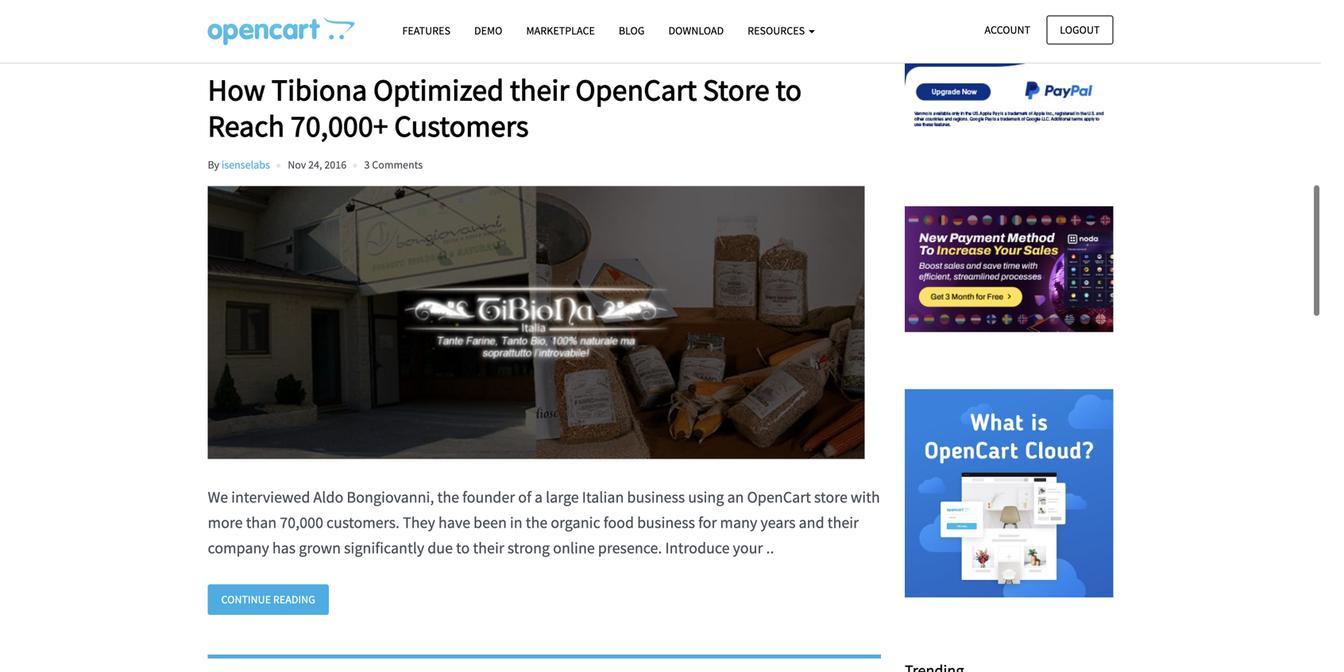 Task type: describe. For each thing, give the bounding box(es) containing it.
features
[[402, 23, 450, 38]]

reading
[[273, 593, 315, 607]]

customers
[[394, 107, 529, 145]]

years
[[761, 513, 796, 533]]

italian
[[582, 488, 624, 508]]

we
[[208, 488, 228, 508]]

bongiovanni,
[[347, 488, 434, 508]]

customers.
[[326, 513, 400, 533]]

significantly
[[344, 539, 424, 558]]

0 horizontal spatial their
[[473, 539, 504, 558]]

2016
[[324, 158, 347, 172]]

optimized
[[373, 71, 504, 109]]

company
[[208, 539, 269, 558]]

blog
[[619, 23, 645, 38]]

nov
[[288, 158, 306, 172]]

opencart inside how tibiona optimized their opencart store to reach 70,000+ customers
[[575, 71, 697, 109]]

your
[[733, 539, 763, 558]]

reach
[[208, 107, 285, 145]]

marketplace link
[[514, 17, 607, 45]]

paypal blog image
[[905, 0, 1114, 149]]

more
[[208, 513, 243, 533]]

1 horizontal spatial the
[[526, 513, 548, 533]]

70,000+
[[291, 107, 388, 145]]

how tibiona optimized their opencart store to reach 70,000+ customers image
[[208, 185, 866, 461]]

blog link
[[607, 17, 657, 45]]

founder
[[462, 488, 515, 508]]

online
[[553, 539, 595, 558]]

3
[[364, 158, 370, 172]]

strong
[[508, 539, 550, 558]]

features link
[[391, 17, 462, 45]]

organic
[[551, 513, 600, 533]]

download
[[669, 23, 724, 38]]

download link
[[657, 17, 736, 45]]

grown
[[299, 539, 341, 558]]

3 comments
[[364, 158, 423, 172]]

many
[[720, 513, 757, 533]]

isenselabs link
[[222, 158, 270, 172]]

store
[[814, 488, 848, 508]]

introduce
[[665, 539, 730, 558]]

store
[[703, 71, 770, 109]]

to inside we interviewed aldo bongiovanni, the founder of a large italian business using an opencart store with more than 70,000 customers. they have been in the organic food business for many years and their company has grown significantly due to their strong online presence. introduce your ..
[[456, 539, 470, 558]]

of
[[518, 488, 531, 508]]

logout
[[1060, 23, 1100, 37]]

isenselabs
[[222, 158, 270, 172]]

continue reading
[[221, 593, 315, 607]]

marketplace
[[526, 23, 595, 38]]



Task type: vqa. For each thing, say whether or not it's contained in the screenshot.
10 reviews
no



Task type: locate. For each thing, give the bounding box(es) containing it.
logout link
[[1047, 15, 1114, 44]]

0 vertical spatial opencart
[[575, 71, 697, 109]]

24,
[[308, 158, 322, 172]]

..
[[766, 539, 774, 558]]

opencart
[[575, 71, 697, 109], [747, 488, 811, 508]]

opencart cloud image
[[905, 390, 1114, 598]]

with
[[851, 488, 880, 508]]

opencart - blog image
[[208, 17, 355, 45]]

how tibiona optimized their opencart store to reach 70,000+ customers
[[208, 71, 802, 145]]

the right in at the left of the page
[[526, 513, 548, 533]]

their inside how tibiona optimized their opencart store to reach 70,000+ customers
[[510, 71, 569, 109]]

business up the food
[[627, 488, 685, 508]]

continue
[[221, 593, 271, 607]]

1 vertical spatial business
[[637, 513, 695, 533]]

presence.
[[598, 539, 662, 558]]

to
[[776, 71, 802, 109], [456, 539, 470, 558]]

1 horizontal spatial their
[[510, 71, 569, 109]]

demo
[[474, 23, 503, 38]]

resources
[[748, 23, 807, 38]]

their down been at bottom left
[[473, 539, 504, 558]]

resources link
[[736, 17, 827, 45]]

account
[[985, 23, 1031, 37]]

the up have
[[437, 488, 459, 508]]

1 vertical spatial their
[[828, 513, 859, 533]]

and
[[799, 513, 824, 533]]

how tibiona optimized their opencart store to reach 70,000+ customers link
[[208, 71, 881, 145]]

their down the marketplace link
[[510, 71, 569, 109]]

large
[[546, 488, 579, 508]]

has
[[272, 539, 296, 558]]

to right due
[[456, 539, 470, 558]]

food
[[604, 513, 634, 533]]

1 vertical spatial opencart
[[747, 488, 811, 508]]

0 vertical spatial their
[[510, 71, 569, 109]]

to right store
[[776, 71, 802, 109]]

70,000
[[280, 513, 323, 533]]

tibiona
[[271, 71, 367, 109]]

by isenselabs
[[208, 158, 270, 172]]

demo link
[[462, 17, 514, 45]]

0 vertical spatial to
[[776, 71, 802, 109]]

1 vertical spatial the
[[526, 513, 548, 533]]

1 horizontal spatial to
[[776, 71, 802, 109]]

been
[[474, 513, 507, 533]]

the
[[437, 488, 459, 508], [526, 513, 548, 533]]

in
[[510, 513, 523, 533]]

opencart up years
[[747, 488, 811, 508]]

a
[[535, 488, 543, 508]]

nov 24, 2016
[[288, 158, 347, 172]]

opencart down 'blog' link
[[575, 71, 697, 109]]

opencart inside we interviewed aldo bongiovanni, the founder of a large italian business using an opencart store with more than 70,000 customers. they have been in the organic food business for many years and their company has grown significantly due to their strong online presence. introduce your ..
[[747, 488, 811, 508]]

by
[[208, 158, 219, 172]]

an
[[727, 488, 744, 508]]

have
[[438, 513, 470, 533]]

due
[[428, 539, 453, 558]]

2 vertical spatial their
[[473, 539, 504, 558]]

continue reading link
[[208, 585, 329, 616]]

1 horizontal spatial opencart
[[747, 488, 811, 508]]

to inside how tibiona optimized their opencart store to reach 70,000+ customers
[[776, 71, 802, 109]]

1 vertical spatial to
[[456, 539, 470, 558]]

comments
[[372, 158, 423, 172]]

2 horizontal spatial their
[[828, 513, 859, 533]]

noda image
[[905, 165, 1114, 374]]

they
[[403, 513, 435, 533]]

their
[[510, 71, 569, 109], [828, 513, 859, 533], [473, 539, 504, 558]]

using
[[688, 488, 724, 508]]

we interviewed aldo bongiovanni, the founder of a large italian business using an opencart store with more than 70,000 customers. they have been in the organic food business for many years and their company has grown significantly due to their strong online presence. introduce your ..
[[208, 488, 880, 558]]

than
[[246, 513, 277, 533]]

interviewed
[[231, 488, 310, 508]]

aldo
[[313, 488, 344, 508]]

0 vertical spatial the
[[437, 488, 459, 508]]

business
[[627, 488, 685, 508], [637, 513, 695, 533]]

account link
[[971, 15, 1044, 44]]

0 vertical spatial business
[[627, 488, 685, 508]]

for
[[698, 513, 717, 533]]

0 horizontal spatial opencart
[[575, 71, 697, 109]]

how
[[208, 71, 265, 109]]

0 horizontal spatial to
[[456, 539, 470, 558]]

their down store
[[828, 513, 859, 533]]

business up the introduce
[[637, 513, 695, 533]]

0 horizontal spatial the
[[437, 488, 459, 508]]



